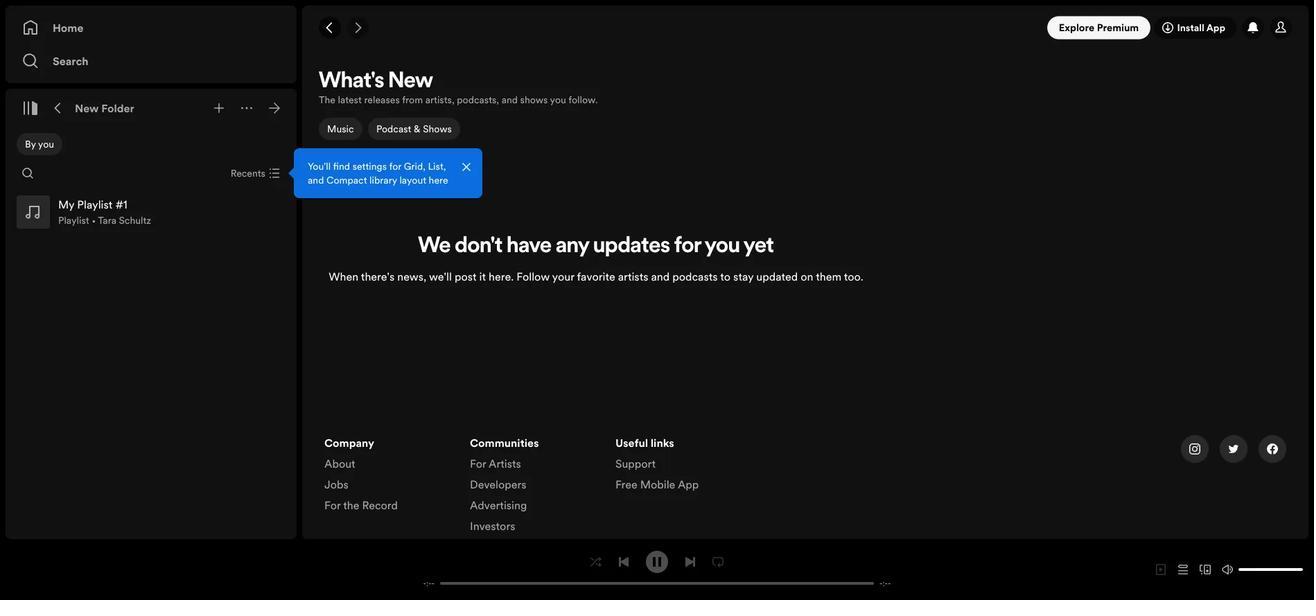 Task type: vqa. For each thing, say whether or not it's contained in the screenshot.
14
no



Task type: describe. For each thing, give the bounding box(es) containing it.
Music checkbox
[[319, 118, 362, 140]]

top bar and user menu element
[[302, 6, 1309, 50]]

about link
[[324, 456, 355, 477]]

music
[[327, 122, 354, 136]]

install
[[1177, 21, 1205, 35]]

settings
[[353, 159, 387, 173]]

we
[[418, 236, 451, 258]]

1 :- from the left
[[426, 578, 431, 589]]

list,
[[428, 159, 446, 173]]

when there's news, we'll post it here. follow your favorite artists and podcasts to stay updated on them too.
[[329, 269, 863, 284]]

connect to a device image
[[1200, 564, 1211, 575]]

we'll
[[429, 269, 452, 284]]

advertising link
[[470, 498, 527, 519]]

previous image
[[618, 556, 629, 567]]

By you checkbox
[[17, 133, 62, 155]]

jobs link
[[324, 477, 348, 498]]

new folder button
[[72, 97, 137, 119]]

tara
[[98, 213, 116, 227]]

from
[[402, 93, 423, 107]]

the
[[343, 498, 359, 513]]

Recents, List view field
[[220, 162, 288, 184]]

artists
[[489, 456, 521, 472]]

artists
[[618, 269, 648, 284]]

go back image
[[324, 22, 335, 33]]

for the record link
[[324, 498, 398, 519]]

player controls element
[[407, 551, 907, 589]]

follow
[[517, 269, 550, 284]]

you'll find settings for grid, list, and compact library layout here dialog
[[294, 148, 482, 198]]

podcasts,
[[457, 93, 499, 107]]

investors link
[[470, 519, 515, 540]]

communities for artists developers advertising investors
[[470, 436, 539, 534]]

for inside 'you'll find settings for grid, list, and compact library layout here'
[[389, 159, 401, 173]]

yet
[[744, 236, 774, 258]]

jobs
[[324, 477, 348, 492]]

2 -:-- from the left
[[880, 578, 891, 589]]

there's
[[361, 269, 395, 284]]

podcast & shows
[[376, 122, 452, 136]]

have
[[507, 236, 552, 258]]

3 - from the left
[[880, 578, 883, 589]]

you'll
[[308, 159, 331, 173]]

1 - from the left
[[423, 578, 426, 589]]

we don't have any updates for you yet
[[418, 236, 774, 258]]

free mobile app link
[[615, 477, 699, 498]]

2 horizontal spatial and
[[651, 269, 670, 284]]

free
[[615, 477, 638, 492]]

compact
[[326, 173, 367, 187]]

too.
[[844, 269, 863, 284]]

playlist • tara schultz
[[58, 213, 151, 227]]

•
[[92, 213, 96, 227]]

facebook image
[[1267, 444, 1278, 455]]

it
[[479, 269, 486, 284]]

search
[[53, 53, 88, 69]]

explore
[[1059, 21, 1095, 35]]

none search field inside main element
[[17, 162, 39, 184]]

1 -:-- from the left
[[423, 578, 435, 589]]

any
[[556, 236, 589, 258]]

new folder
[[75, 101, 134, 116]]

don't
[[455, 236, 503, 258]]

search link
[[22, 47, 280, 75]]

news,
[[397, 269, 426, 284]]

follow.
[[569, 93, 598, 107]]

links
[[651, 436, 674, 451]]

communities
[[470, 436, 539, 451]]

layout
[[400, 173, 426, 187]]

useful links support free mobile app
[[615, 436, 699, 492]]

list containing useful links
[[615, 436, 744, 498]]

playlist
[[58, 213, 89, 227]]

what's
[[319, 71, 384, 93]]

shows
[[423, 122, 452, 136]]

you'll find settings for grid, list, and compact library layout here
[[308, 159, 448, 187]]

twitter image
[[1228, 444, 1239, 455]]

app inside top bar and user menu element
[[1207, 21, 1225, 35]]

stay
[[733, 269, 754, 284]]

podcast
[[376, 122, 411, 136]]

go forward image
[[352, 22, 363, 33]]

pause image
[[652, 556, 663, 567]]

company about jobs for the record
[[324, 436, 398, 513]]

list containing company
[[324, 436, 453, 519]]

disable repeat image
[[713, 556, 724, 567]]



Task type: locate. For each thing, give the bounding box(es) containing it.
and left 'shows'
[[502, 93, 518, 107]]

-
[[423, 578, 426, 589], [431, 578, 435, 589], [880, 578, 883, 589], [888, 578, 891, 589]]

0 horizontal spatial for
[[324, 498, 341, 513]]

1 vertical spatial and
[[308, 173, 324, 187]]

my playlist #1 - playlist by tara schultz | spotify element
[[302, 67, 1309, 600]]

your
[[552, 269, 574, 284]]

1 vertical spatial new
[[75, 101, 99, 116]]

1 horizontal spatial and
[[502, 93, 518, 107]]

app right 'mobile'
[[678, 477, 699, 492]]

2 :- from the left
[[883, 578, 888, 589]]

advertising
[[470, 498, 527, 513]]

for artists link
[[470, 456, 521, 477]]

2 - from the left
[[431, 578, 435, 589]]

for left the artists
[[470, 456, 486, 472]]

the
[[319, 93, 335, 107]]

explore premium button
[[1048, 16, 1151, 39]]

shows
[[520, 93, 548, 107]]

main element
[[6, 6, 482, 539]]

on
[[801, 269, 813, 284]]

0 horizontal spatial -:--
[[423, 578, 435, 589]]

app right install
[[1207, 21, 1225, 35]]

releases
[[364, 93, 400, 107]]

group containing playlist
[[11, 190, 291, 234]]

list containing communities
[[470, 436, 599, 555]]

library
[[369, 173, 397, 187]]

by
[[25, 137, 36, 151]]

0 vertical spatial you
[[550, 93, 566, 107]]

post
[[455, 269, 477, 284]]

investors
[[470, 519, 515, 534]]

you
[[550, 93, 566, 107], [38, 137, 54, 151], [705, 236, 740, 258]]

&
[[413, 122, 420, 136]]

0 horizontal spatial app
[[678, 477, 699, 492]]

0 vertical spatial and
[[502, 93, 518, 107]]

1 horizontal spatial you
[[550, 93, 566, 107]]

2 list from the left
[[470, 436, 599, 555]]

0 vertical spatial app
[[1207, 21, 1225, 35]]

install app link
[[1154, 17, 1237, 39]]

2 horizontal spatial you
[[705, 236, 740, 258]]

for inside my playlist #1 - playlist by tara schultz | spotify element
[[674, 236, 701, 258]]

1 horizontal spatial list
[[470, 436, 599, 555]]

for inside company about jobs for the record
[[324, 498, 341, 513]]

podcasts
[[672, 269, 718, 284]]

for left grid,
[[389, 159, 401, 173]]

them
[[816, 269, 841, 284]]

0 horizontal spatial new
[[75, 101, 99, 116]]

you inside option
[[38, 137, 54, 151]]

support
[[615, 456, 656, 472]]

home link
[[22, 14, 280, 42]]

:-
[[426, 578, 431, 589], [883, 578, 888, 589]]

here
[[429, 173, 448, 187]]

what's new the latest releases from artists, podcasts, and shows you follow.
[[319, 71, 598, 107]]

0 horizontal spatial :-
[[426, 578, 431, 589]]

schultz
[[119, 213, 151, 227]]

instagram image
[[1189, 444, 1200, 455]]

1 vertical spatial you
[[38, 137, 54, 151]]

-:--
[[423, 578, 435, 589], [880, 578, 891, 589]]

support link
[[615, 456, 656, 477]]

about
[[324, 456, 355, 472]]

developers
[[470, 477, 527, 492]]

1 horizontal spatial :-
[[883, 578, 888, 589]]

0 vertical spatial new
[[388, 71, 433, 93]]

1 vertical spatial for
[[674, 236, 701, 258]]

2 horizontal spatial list
[[615, 436, 744, 498]]

company
[[324, 436, 374, 451]]

for left the
[[324, 498, 341, 513]]

Disable repeat checkbox
[[707, 551, 729, 573]]

0 horizontal spatial list
[[324, 436, 453, 519]]

you inside what's new the latest releases from artists, podcasts, and shows you follow.
[[550, 93, 566, 107]]

grid,
[[404, 159, 426, 173]]

1 horizontal spatial new
[[388, 71, 433, 93]]

3 list from the left
[[615, 436, 744, 498]]

1 horizontal spatial app
[[1207, 21, 1225, 35]]

group
[[11, 190, 291, 234]]

2 vertical spatial you
[[705, 236, 740, 258]]

new inside what's new the latest releases from artists, podcasts, and shows you follow.
[[388, 71, 433, 93]]

1 list from the left
[[324, 436, 453, 519]]

new left folder at top
[[75, 101, 99, 116]]

for
[[470, 456, 486, 472], [324, 498, 341, 513]]

to
[[720, 269, 731, 284]]

home
[[53, 20, 83, 35]]

Podcast & Shows checkbox
[[368, 118, 460, 140]]

0 vertical spatial for
[[470, 456, 486, 472]]

updates
[[593, 236, 670, 258]]

1 horizontal spatial for
[[470, 456, 486, 472]]

next image
[[685, 556, 696, 567]]

what's new image
[[1248, 22, 1259, 33]]

list
[[324, 436, 453, 519], [470, 436, 599, 555], [615, 436, 744, 498]]

0 horizontal spatial for
[[389, 159, 401, 173]]

premium
[[1097, 21, 1139, 35]]

new up podcast & shows option
[[388, 71, 433, 93]]

new inside new folder button
[[75, 101, 99, 116]]

latest
[[338, 93, 362, 107]]

4 - from the left
[[888, 578, 891, 589]]

useful
[[615, 436, 648, 451]]

artists,
[[425, 93, 454, 107]]

you right 'by' at left top
[[38, 137, 54, 151]]

you up to
[[705, 236, 740, 258]]

and left find
[[308, 173, 324, 187]]

new
[[388, 71, 433, 93], [75, 101, 99, 116]]

for
[[389, 159, 401, 173], [674, 236, 701, 258]]

0 vertical spatial for
[[389, 159, 401, 173]]

0 horizontal spatial and
[[308, 173, 324, 187]]

1 vertical spatial for
[[324, 498, 341, 513]]

1 horizontal spatial for
[[674, 236, 701, 258]]

you right 'shows'
[[550, 93, 566, 107]]

and inside what's new the latest releases from artists, podcasts, and shows you follow.
[[502, 93, 518, 107]]

developers link
[[470, 477, 527, 498]]

and right artists
[[651, 269, 670, 284]]

enable shuffle image
[[591, 556, 602, 567]]

2 vertical spatial and
[[651, 269, 670, 284]]

mobile
[[640, 477, 675, 492]]

group inside main element
[[11, 190, 291, 234]]

install app
[[1177, 21, 1225, 35]]

for inside communities for artists developers advertising investors
[[470, 456, 486, 472]]

app
[[1207, 21, 1225, 35], [678, 477, 699, 492]]

app inside the useful links support free mobile app
[[678, 477, 699, 492]]

record
[[362, 498, 398, 513]]

and
[[502, 93, 518, 107], [308, 173, 324, 187], [651, 269, 670, 284]]

search in your library image
[[22, 168, 33, 179]]

find
[[333, 159, 350, 173]]

volume high image
[[1222, 564, 1233, 575]]

here.
[[489, 269, 514, 284]]

when
[[329, 269, 358, 284]]

None search field
[[17, 162, 39, 184]]

folder
[[101, 101, 134, 116]]

by you
[[25, 137, 54, 151]]

updated
[[756, 269, 798, 284]]

favorite
[[577, 269, 615, 284]]

for up podcasts
[[674, 236, 701, 258]]

1 horizontal spatial -:--
[[880, 578, 891, 589]]

1 vertical spatial app
[[678, 477, 699, 492]]

recents
[[231, 166, 265, 180]]

and inside 'you'll find settings for grid, list, and compact library layout here'
[[308, 173, 324, 187]]

explore premium
[[1059, 21, 1139, 35]]

0 horizontal spatial you
[[38, 137, 54, 151]]



